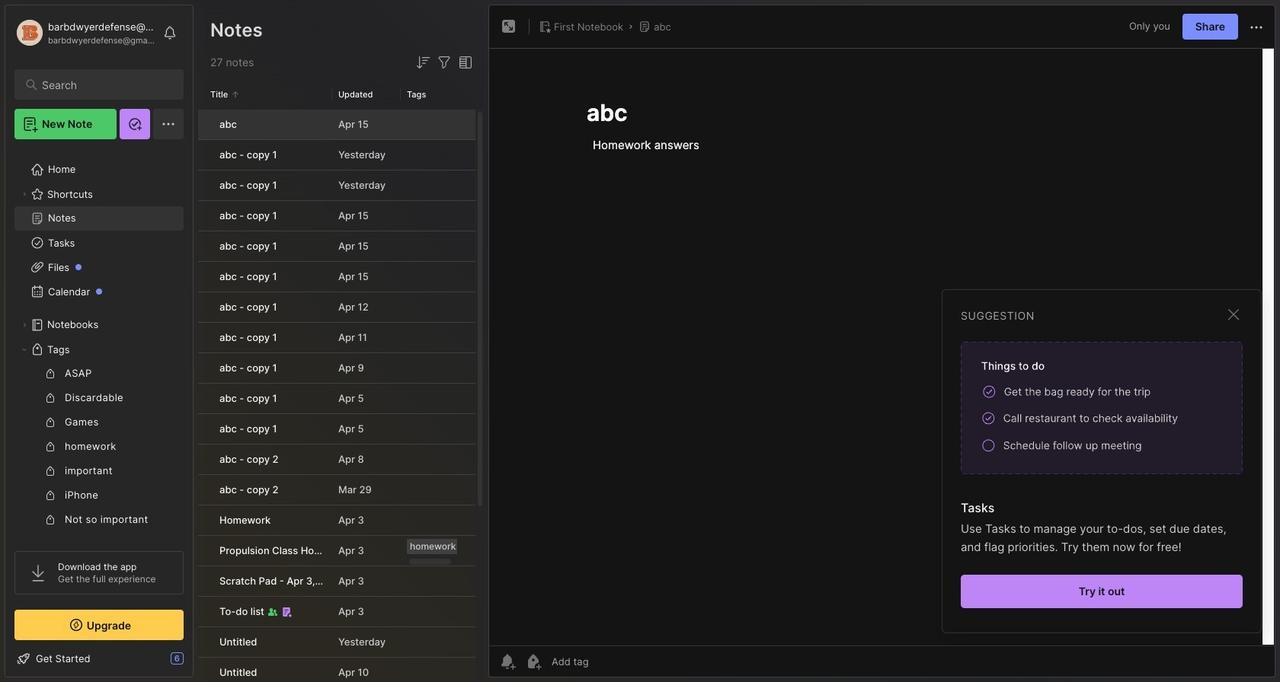 Task type: locate. For each thing, give the bounding box(es) containing it.
expand notebooks image
[[20, 321, 29, 330]]

group
[[14, 362, 184, 683]]

4 cell from the top
[[198, 201, 210, 231]]

row group
[[198, 110, 475, 683]]

Sort options field
[[414, 53, 432, 72]]

expand tags image
[[20, 345, 29, 354]]

Help and Learning task checklist field
[[5, 647, 193, 671]]

1 cell from the top
[[198, 110, 210, 139]]

17 cell from the top
[[198, 597, 210, 627]]

cell
[[198, 110, 210, 139], [198, 140, 210, 170], [198, 171, 210, 200], [198, 201, 210, 231], [198, 232, 210, 261], [198, 262, 210, 292], [198, 293, 210, 322], [198, 323, 210, 353], [198, 354, 210, 383], [198, 384, 210, 414], [198, 415, 210, 444], [198, 445, 210, 475], [198, 475, 210, 505], [198, 506, 210, 536], [198, 536, 210, 566], [198, 567, 210, 597], [198, 597, 210, 627], [198, 628, 210, 658], [198, 658, 210, 683]]

add tag image
[[524, 653, 543, 671]]

note window element
[[488, 5, 1276, 682]]

none search field inside main element
[[42, 75, 170, 94]]

add filters image
[[435, 53, 453, 72]]

15 cell from the top
[[198, 536, 210, 566]]

3 cell from the top
[[198, 171, 210, 200]]

group inside tree
[[14, 362, 184, 683]]

Note Editor text field
[[489, 48, 1275, 646]]

tree
[[5, 149, 193, 683]]

click to collapse image
[[192, 655, 204, 673]]

None search field
[[42, 75, 170, 94]]



Task type: describe. For each thing, give the bounding box(es) containing it.
13 cell from the top
[[198, 475, 210, 505]]

6 cell from the top
[[198, 262, 210, 292]]

More actions field
[[1247, 17, 1266, 36]]

main element
[[0, 0, 198, 683]]

View options field
[[453, 53, 475, 72]]

18 cell from the top
[[198, 628, 210, 658]]

7 cell from the top
[[198, 293, 210, 322]]

add a reminder image
[[498, 653, 517, 671]]

2 cell from the top
[[198, 140, 210, 170]]

Search text field
[[42, 78, 170, 92]]

expand note image
[[500, 18, 518, 36]]

10 cell from the top
[[198, 384, 210, 414]]

14 cell from the top
[[198, 506, 210, 536]]

16 cell from the top
[[198, 567, 210, 597]]

11 cell from the top
[[198, 415, 210, 444]]

8 cell from the top
[[198, 323, 210, 353]]

19 cell from the top
[[198, 658, 210, 683]]

Add tag field
[[550, 655, 665, 669]]

tree inside main element
[[5, 149, 193, 683]]

Add filters field
[[435, 53, 453, 72]]

12 cell from the top
[[198, 445, 210, 475]]

9 cell from the top
[[198, 354, 210, 383]]

Account field
[[14, 18, 155, 48]]

more actions image
[[1247, 18, 1266, 36]]

5 cell from the top
[[198, 232, 210, 261]]



Task type: vqa. For each thing, say whether or not it's contained in the screenshot.
min
no



